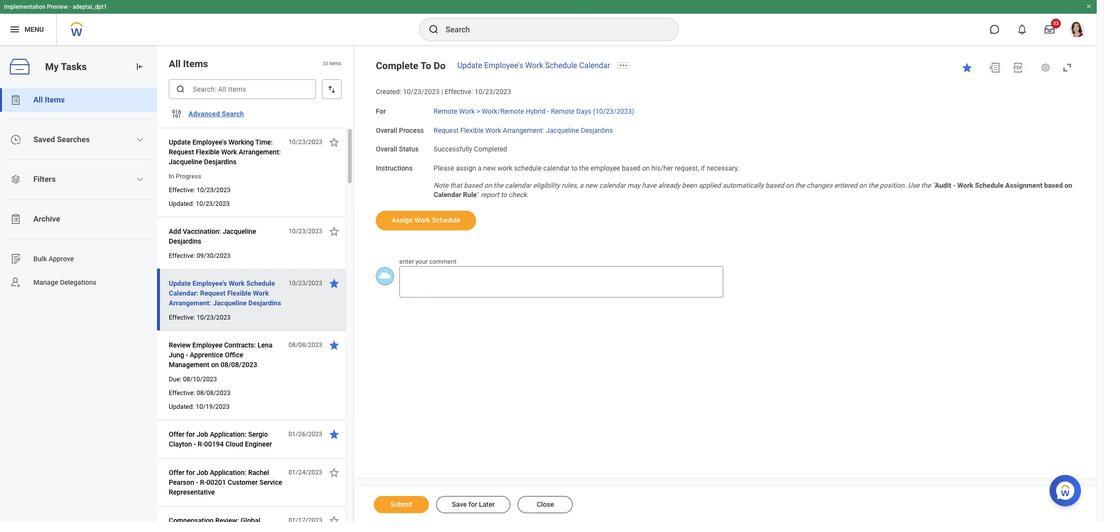 Task type: vqa. For each thing, say whether or not it's contained in the screenshot.
Manager View View
no



Task type: locate. For each thing, give the bounding box(es) containing it.
new
[[483, 164, 496, 172], [585, 182, 598, 189]]

1 horizontal spatial search image
[[428, 24, 440, 35]]

0 horizontal spatial a
[[478, 164, 482, 172]]

‎- up representative
[[196, 479, 198, 487]]

desjardins down days
[[581, 126, 613, 134]]

0 horizontal spatial 33
[[323, 61, 328, 66]]

calendar up eligibility
[[543, 164, 570, 172]]

flexible
[[461, 126, 484, 134], [196, 148, 220, 156], [227, 290, 251, 297]]

1 horizontal spatial arrangement:
[[239, 148, 281, 156]]

Search: All Items text field
[[169, 80, 316, 99]]

export to excel image
[[989, 62, 1001, 74]]

1 vertical spatial items
[[45, 95, 65, 105]]

update right "do" on the left top
[[457, 61, 482, 70]]

1 updated: from the top
[[169, 200, 194, 208]]

08/10/2023
[[183, 376, 217, 383]]

2 horizontal spatial flexible
[[461, 126, 484, 134]]

list
[[0, 88, 157, 295]]

update down configure icon
[[169, 138, 191, 146]]

2 job from the top
[[197, 469, 208, 477]]

employee's down advanced on the left of page
[[192, 138, 227, 146]]

update inside update employee's work schedule calendar: request flexible work arrangement: jacqueline desjardins
[[169, 280, 191, 288]]

all items inside the item list 'element'
[[169, 58, 208, 70]]

schedule inside the audit - work schedule assignment based on calendar rule
[[975, 182, 1004, 189]]

bulk approve link
[[0, 247, 157, 271]]

arrangement: down remote work > work/remote hybrid - remote days (10/23/2023)
[[503, 126, 544, 134]]

arrangement: down calendar:
[[169, 299, 211, 307]]

remote down created: 10/23/2023 | effective: 10/23/2023
[[434, 107, 458, 115]]

2 horizontal spatial request
[[434, 126, 459, 134]]

remote work > work/remote hybrid - remote days (10/23/2023)
[[434, 107, 634, 115]]

update for update employee's work schedule calendar: request flexible work arrangement: jacqueline desjardins
[[169, 280, 191, 288]]

2 vertical spatial for
[[469, 501, 477, 509]]

33 for 33
[[1053, 21, 1059, 26]]

33 inside 33 button
[[1053, 21, 1059, 26]]

the left the employee at right
[[579, 164, 589, 172]]

check
[[509, 191, 527, 199]]

1 horizontal spatial items
[[183, 58, 208, 70]]

to left "check"
[[501, 191, 507, 199]]

application: inside offer for job application: rachel pearson ‎- r-00201 customer service representative
[[210, 469, 247, 477]]

0 vertical spatial all items
[[169, 58, 208, 70]]

for up clayton
[[186, 431, 195, 439]]

desjardins down add
[[169, 238, 201, 245]]

arrangement: inside update employee's working time: request flexible work arrangement: jacqueline desjardins
[[239, 148, 281, 156]]

archive
[[33, 214, 60, 224]]

1 overall from the top
[[376, 126, 397, 134]]

employee's up 'work/remote'
[[484, 61, 523, 70]]

0 vertical spatial overall
[[376, 126, 397, 134]]

hybrid
[[526, 107, 546, 115]]

vaccination:
[[183, 228, 221, 236]]

2 offer from the top
[[169, 469, 184, 477]]

my tasks
[[45, 61, 87, 72]]

for inside save for later button
[[469, 501, 477, 509]]

0 horizontal spatial arrangement:
[[169, 299, 211, 307]]

complete to do
[[376, 60, 446, 72]]

based right assignment
[[1044, 182, 1063, 189]]

audit
[[935, 182, 952, 189]]

flexible inside update employee's work schedule calendar: request flexible work arrangement: jacqueline desjardins
[[227, 290, 251, 297]]

1 vertical spatial update
[[169, 138, 191, 146]]

" right use
[[933, 182, 935, 189]]

calendar
[[579, 61, 610, 70], [434, 191, 461, 199]]

assign
[[456, 164, 476, 172]]

chevron down image
[[136, 136, 144, 144]]

on right entered
[[859, 182, 867, 189]]

all inside all items button
[[33, 95, 43, 105]]

based up rule
[[464, 182, 483, 189]]

2 vertical spatial flexible
[[227, 290, 251, 297]]

3 star image from the top
[[328, 340, 340, 351]]

his/her
[[652, 164, 673, 172]]

clipboard image for archive
[[10, 214, 22, 225]]

1 vertical spatial clipboard image
[[10, 214, 22, 225]]

calendar up days
[[579, 61, 610, 70]]

0 vertical spatial for
[[186, 431, 195, 439]]

1 vertical spatial "
[[477, 191, 479, 199]]

work
[[525, 61, 543, 70], [459, 107, 475, 115], [486, 126, 501, 134], [221, 148, 237, 156], [958, 182, 974, 189], [415, 217, 430, 224], [229, 280, 245, 288], [253, 290, 269, 297]]

0 vertical spatial update
[[457, 61, 482, 70]]

lena
[[258, 342, 273, 349]]

updated: down in progress
[[169, 200, 194, 208]]

clock check image
[[10, 134, 22, 146]]

2 horizontal spatial calendar
[[599, 182, 626, 189]]

offer up clayton
[[169, 431, 184, 439]]

sergio
[[248, 431, 268, 439]]

flexible up progress
[[196, 148, 220, 156]]

1 horizontal spatial a
[[580, 182, 583, 189]]

08/08/2023 right lena at the bottom
[[289, 342, 322, 349]]

application:
[[210, 431, 247, 439], [210, 469, 247, 477]]

1 vertical spatial 33
[[323, 61, 328, 66]]

all right transformation import icon
[[169, 58, 181, 70]]

2 overall from the top
[[376, 145, 397, 153]]

1 vertical spatial all
[[33, 95, 43, 105]]

for inside offer for job application: rachel pearson ‎- r-00201 customer service representative
[[186, 469, 195, 477]]

0 horizontal spatial flexible
[[196, 148, 220, 156]]

jacqueline up the "09/30/2023" at the left of the page
[[223, 228, 256, 236]]

request inside update employee's work schedule calendar: request flexible work arrangement: jacqueline desjardins
[[200, 290, 226, 297]]

1 vertical spatial request
[[169, 148, 194, 156]]

for inside the offer for job application: sergio clayton ‎- r-00194 cloud engineer
[[186, 431, 195, 439]]

do
[[434, 60, 446, 72]]

33 inside the item list 'element'
[[323, 61, 328, 66]]

fullscreen image
[[1062, 62, 1073, 74]]

calendar down the employee at right
[[599, 182, 626, 189]]

service
[[259, 479, 282, 487]]

0 vertical spatial to
[[572, 164, 578, 172]]

overall up instructions
[[376, 145, 397, 153]]

1 vertical spatial a
[[580, 182, 583, 189]]

enter your comment text field
[[400, 266, 723, 298]]

2 star image from the top
[[328, 278, 340, 290]]

arrangement: inside update employee's work schedule calendar: request flexible work arrangement: jacqueline desjardins
[[169, 299, 211, 307]]

application: for cloud
[[210, 431, 247, 439]]

schedule
[[545, 61, 577, 70], [975, 182, 1004, 189], [432, 217, 460, 224], [246, 280, 275, 288]]

1 horizontal spatial remote
[[551, 107, 575, 115]]

1 horizontal spatial 33
[[1053, 21, 1059, 26]]

33 left profile logan mcneil image
[[1053, 21, 1059, 26]]

manage delegations link
[[0, 271, 157, 295]]

0 horizontal spatial all
[[33, 95, 43, 105]]

application: inside the offer for job application: sergio clayton ‎- r-00194 cloud engineer
[[210, 431, 247, 439]]

0 vertical spatial a
[[478, 164, 482, 172]]

0 vertical spatial offer
[[169, 431, 184, 439]]

comment
[[430, 258, 457, 266]]

1 vertical spatial job
[[197, 469, 208, 477]]

r- inside offer for job application: rachel pearson ‎- r-00201 customer service representative
[[200, 479, 207, 487]]

|
[[441, 88, 443, 96]]

application: up 00201
[[210, 469, 247, 477]]

employee's for update employee's work schedule calendar: request flexible work arrangement: jacqueline desjardins
[[193, 280, 227, 288]]

new left 'work'
[[483, 164, 496, 172]]

clipboard image inside all items button
[[10, 94, 22, 106]]

calendar up "check"
[[505, 182, 531, 189]]

effective: 10/23/2023 up employee
[[169, 314, 231, 321]]

00201
[[207, 479, 226, 487]]

- right audit
[[953, 182, 956, 189]]

menu
[[25, 25, 44, 33]]

1 vertical spatial employee's
[[192, 138, 227, 146]]

0 vertical spatial new
[[483, 164, 496, 172]]

job up '00194' on the left bottom
[[197, 431, 208, 439]]

employee's inside update employee's work schedule calendar: request flexible work arrangement: jacqueline desjardins
[[193, 280, 227, 288]]

view printable version (pdf) image
[[1013, 62, 1024, 74]]

effective: right |
[[445, 88, 473, 96]]

1 star image from the top
[[328, 226, 340, 238]]

sort image
[[327, 84, 337, 94]]

2 updated: from the top
[[169, 403, 194, 411]]

employee's inside update employee's working time: request flexible work arrangement: jacqueline desjardins
[[192, 138, 227, 146]]

1 horizontal spatial flexible
[[227, 290, 251, 297]]

instructions
[[376, 164, 413, 172]]

0 horizontal spatial all items
[[33, 95, 65, 105]]

process
[[399, 126, 424, 134]]

arrangement: down time:
[[239, 148, 281, 156]]

my tasks element
[[0, 45, 157, 523]]

due: 08/10/2023
[[169, 376, 217, 383]]

offer for job application: rachel pearson ‎- r-00201 customer service representative
[[169, 469, 282, 497]]

1 horizontal spatial all items
[[169, 58, 208, 70]]

2 remote from the left
[[551, 107, 575, 115]]

calendar down note
[[434, 191, 461, 199]]

employee's up calendar:
[[193, 280, 227, 288]]

1 vertical spatial overall
[[376, 145, 397, 153]]

created: 10/23/2023 | effective: 10/23/2023
[[376, 88, 511, 96]]

enter
[[400, 258, 414, 266]]

‎- right clayton
[[194, 441, 196, 449]]

a
[[478, 164, 482, 172], [580, 182, 583, 189]]

flexible down the "09/30/2023" at the left of the page
[[227, 290, 251, 297]]

calendar:
[[169, 290, 198, 297]]

r- up representative
[[200, 479, 207, 487]]

1 vertical spatial flexible
[[196, 148, 220, 156]]

job up 00201
[[197, 469, 208, 477]]

1 clipboard image from the top
[[10, 94, 22, 106]]

desjardins up lena at the bottom
[[249, 299, 281, 307]]

0 vertical spatial all
[[169, 58, 181, 70]]

1 horizontal spatial "
[[933, 182, 935, 189]]

r- inside the offer for job application: sergio clayton ‎- r-00194 cloud engineer
[[198, 441, 204, 449]]

advanced search
[[188, 110, 244, 118]]

a right rules,
[[580, 182, 583, 189]]

a right the assign
[[478, 164, 482, 172]]

updated: 10/23/2023
[[169, 200, 230, 208]]

close button
[[518, 497, 573, 514]]

job inside offer for job application: rachel pearson ‎- r-00201 customer service representative
[[197, 469, 208, 477]]

33 left items
[[323, 61, 328, 66]]

0 vertical spatial items
[[183, 58, 208, 70]]

for
[[186, 431, 195, 439], [186, 469, 195, 477], [469, 501, 477, 509]]

my
[[45, 61, 59, 72]]

effective: 10/23/2023 up updated: 10/23/2023
[[169, 187, 231, 194]]

the left position.
[[869, 182, 878, 189]]

based
[[622, 164, 641, 172], [464, 182, 483, 189], [766, 182, 784, 189], [1044, 182, 1063, 189]]

updated: down effective: 08/08/2023
[[169, 403, 194, 411]]

1 application: from the top
[[210, 431, 247, 439]]

0 vertical spatial calendar
[[579, 61, 610, 70]]

request right calendar:
[[200, 290, 226, 297]]

08/08/2023 down office
[[221, 361, 257, 369]]

1 vertical spatial effective: 10/23/2023
[[169, 314, 231, 321]]

add
[[169, 228, 181, 236]]

0 vertical spatial job
[[197, 431, 208, 439]]

clipboard image inside archive button
[[10, 214, 22, 225]]

1 vertical spatial r-
[[200, 479, 207, 487]]

to
[[572, 164, 578, 172], [501, 191, 507, 199]]

desjardins
[[581, 126, 613, 134], [204, 158, 237, 166], [169, 238, 201, 245], [249, 299, 281, 307]]

successfully completed
[[434, 145, 507, 153]]

working
[[229, 138, 254, 146]]

offer inside the offer for job application: sergio clayton ‎- r-00194 cloud engineer
[[169, 431, 184, 439]]

days
[[576, 107, 591, 115]]

schedule inside update employee's work schedule calendar: request flexible work arrangement: jacqueline desjardins
[[246, 280, 275, 288]]

contracts:
[[224, 342, 256, 349]]

for right save
[[469, 501, 477, 509]]

perspective image
[[10, 174, 22, 186]]

job inside the offer for job application: sergio clayton ‎- r-00194 cloud engineer
[[197, 431, 208, 439]]

to up rules,
[[572, 164, 578, 172]]

schedule
[[514, 164, 542, 172]]

flexible inside update employee's working time: request flexible work arrangement: jacqueline desjardins
[[196, 148, 220, 156]]

0 vertical spatial flexible
[[461, 126, 484, 134]]

jacqueline inside update employee's work schedule calendar: request flexible work arrangement: jacqueline desjardins
[[213, 299, 247, 307]]

request,
[[675, 164, 699, 172]]

0 horizontal spatial to
[[501, 191, 507, 199]]

all up saved
[[33, 95, 43, 105]]

1 offer from the top
[[169, 431, 184, 439]]

0 vertical spatial employee's
[[484, 61, 523, 70]]

eligibility
[[533, 182, 560, 189]]

desjardins inside update employee's working time: request flexible work arrangement: jacqueline desjardins
[[204, 158, 237, 166]]

effective: down calendar:
[[169, 314, 195, 321]]

items
[[183, 58, 208, 70], [45, 95, 65, 105]]

jacqueline up contracts: on the bottom left of the page
[[213, 299, 247, 307]]

chevron down image
[[136, 176, 144, 184]]

- right hybrid
[[547, 107, 549, 115]]

-
[[69, 3, 71, 10], [547, 107, 549, 115], [953, 182, 956, 189], [186, 351, 188, 359]]

star image
[[328, 226, 340, 238], [328, 278, 340, 290], [328, 340, 340, 351], [328, 467, 340, 479]]

search image up configure icon
[[176, 84, 186, 94]]

rules,
[[562, 182, 578, 189]]

1 horizontal spatial all
[[169, 58, 181, 70]]

list containing all items
[[0, 88, 157, 295]]

calendar
[[543, 164, 570, 172], [505, 182, 531, 189], [599, 182, 626, 189]]

based up may
[[622, 164, 641, 172]]

manage
[[33, 279, 58, 286]]

work inside the audit - work schedule assignment based on calendar rule
[[958, 182, 974, 189]]

2 vertical spatial 08/08/2023
[[197, 390, 231, 397]]

0 vertical spatial updated:
[[169, 200, 194, 208]]

request up in progress
[[169, 148, 194, 156]]

4 star image from the top
[[328, 467, 340, 479]]

0 vertical spatial r-
[[198, 441, 204, 449]]

please assign a new work schedule calendar to the employee based on his/her request, if necessary.
[[434, 164, 739, 172]]

desjardins down the working
[[204, 158, 237, 166]]

jacqueline down days
[[546, 126, 579, 134]]

1 horizontal spatial request
[[200, 290, 226, 297]]

gear image
[[1041, 63, 1051, 73]]

on down the apprentice
[[211, 361, 219, 369]]

on
[[642, 164, 650, 172], [484, 182, 492, 189], [786, 182, 794, 189], [859, 182, 867, 189], [1065, 182, 1073, 189], [211, 361, 219, 369]]

overall status element
[[434, 140, 507, 154]]

flexible up 'overall status' element
[[461, 126, 484, 134]]

for up pearson
[[186, 469, 195, 477]]

0 horizontal spatial items
[[45, 95, 65, 105]]

0 vertical spatial ‎-
[[194, 441, 196, 449]]

‎- inside offer for job application: rachel pearson ‎- r-00201 customer service representative
[[196, 479, 198, 487]]

update up calendar:
[[169, 280, 191, 288]]

0 vertical spatial clipboard image
[[10, 94, 22, 106]]

- right preview at the top of the page
[[69, 3, 71, 10]]

0 horizontal spatial request
[[169, 148, 194, 156]]

update employee's work schedule calendar
[[457, 61, 610, 70]]

- up management
[[186, 351, 188, 359]]

overall for overall process
[[376, 126, 397, 134]]

saved searches button
[[0, 128, 157, 152]]

that
[[450, 182, 462, 189]]

1 vertical spatial search image
[[176, 84, 186, 94]]

entered
[[835, 182, 858, 189]]

desjardins inside update employee's work schedule calendar: request flexible work arrangement: jacqueline desjardins
[[249, 299, 281, 307]]

star image
[[962, 62, 973, 74], [328, 136, 340, 148], [328, 429, 340, 441], [328, 515, 340, 523]]

‎- for clayton
[[194, 441, 196, 449]]

2 clipboard image from the top
[[10, 214, 22, 225]]

2 vertical spatial arrangement:
[[169, 299, 211, 307]]

2 vertical spatial update
[[169, 280, 191, 288]]

0 horizontal spatial "
[[477, 191, 479, 199]]

request up successfully
[[434, 126, 459, 134]]

0 vertical spatial search image
[[428, 24, 440, 35]]

updated:
[[169, 200, 194, 208], [169, 403, 194, 411]]

1 vertical spatial ‎-
[[196, 479, 198, 487]]

updated: for review employee contracts: lena jung - apprentice office management on 08/08/2023
[[169, 403, 194, 411]]

job for 00201
[[197, 469, 208, 477]]

0 horizontal spatial remote
[[434, 107, 458, 115]]

- inside the 'menu' banner
[[69, 3, 71, 10]]

search image
[[428, 24, 440, 35], [176, 84, 186, 94]]

on right assignment
[[1065, 182, 1073, 189]]

1 vertical spatial updated:
[[169, 403, 194, 411]]

remote left days
[[551, 107, 575, 115]]

assign work schedule button
[[376, 211, 476, 231]]

update employee's working time: request flexible work arrangement: jacqueline desjardins button
[[169, 136, 283, 168]]

1 vertical spatial all items
[[33, 95, 65, 105]]

0 vertical spatial 33
[[1053, 21, 1059, 26]]

1 vertical spatial 08/08/2023
[[221, 361, 257, 369]]

save for later button
[[436, 497, 511, 514]]

1 vertical spatial to
[[501, 191, 507, 199]]

clipboard image up clock check icon
[[10, 94, 22, 106]]

in progress
[[169, 173, 201, 180]]

review
[[169, 342, 191, 349]]

action bar region
[[354, 487, 1097, 523]]

1 job from the top
[[197, 431, 208, 439]]

application: for customer
[[210, 469, 247, 477]]

search image up "do" on the left top
[[428, 24, 440, 35]]

0 horizontal spatial calendar
[[434, 191, 461, 199]]

2 horizontal spatial arrangement:
[[503, 126, 544, 134]]

- inside review employee contracts: lena jung - apprentice office management on 08/08/2023
[[186, 351, 188, 359]]

1 horizontal spatial new
[[585, 182, 598, 189]]

menu banner
[[0, 0, 1097, 45]]

‎- inside the offer for job application: sergio clayton ‎- r-00194 cloud engineer
[[194, 441, 196, 449]]

r-
[[198, 441, 204, 449], [200, 479, 207, 487]]

0 vertical spatial application:
[[210, 431, 247, 439]]

0 vertical spatial effective: 10/23/2023
[[169, 187, 231, 194]]

" left report
[[477, 191, 479, 199]]

transformation import image
[[134, 62, 144, 72]]

2 application: from the top
[[210, 469, 247, 477]]

employee's for update employee's working time: request flexible work arrangement: jacqueline desjardins
[[192, 138, 227, 146]]

offer inside offer for job application: rachel pearson ‎- r-00201 customer service representative
[[169, 469, 184, 477]]

1 vertical spatial arrangement:
[[239, 148, 281, 156]]

overall down for
[[376, 126, 397, 134]]

2 vertical spatial employee's
[[193, 280, 227, 288]]

1 vertical spatial offer
[[169, 469, 184, 477]]

08/08/2023 up 10/19/2023
[[197, 390, 231, 397]]

1 vertical spatial application:
[[210, 469, 247, 477]]

the up " report to check .
[[494, 182, 503, 189]]

2 vertical spatial request
[[200, 290, 226, 297]]

r- right clayton
[[198, 441, 204, 449]]

jacqueline inside update employee's working time: request flexible work arrangement: jacqueline desjardins
[[169, 158, 202, 166]]

1 vertical spatial for
[[186, 469, 195, 477]]

items inside button
[[45, 95, 65, 105]]

due:
[[169, 376, 181, 383]]

notifications large image
[[1018, 25, 1027, 34]]

update inside update employee's working time: request flexible work arrangement: jacqueline desjardins
[[169, 138, 191, 146]]

successfully
[[434, 145, 472, 153]]

job for 00194
[[197, 431, 208, 439]]

1 horizontal spatial calendar
[[579, 61, 610, 70]]

new down please assign a new work schedule calendar to the employee based on his/her request, if necessary. on the top of the page
[[585, 182, 598, 189]]

clipboard image left archive
[[10, 214, 22, 225]]

1 vertical spatial calendar
[[434, 191, 461, 199]]

clipboard image
[[10, 94, 22, 106], [10, 214, 22, 225]]

updated: for update employee's working time: request flexible work arrangement: jacqueline desjardins
[[169, 200, 194, 208]]

jacqueline up in progress
[[169, 158, 202, 166]]

application: up cloud
[[210, 431, 247, 439]]

offer up pearson
[[169, 469, 184, 477]]



Task type: describe. For each thing, give the bounding box(es) containing it.
update employee's work schedule calendar: request flexible work arrangement: jacqueline desjardins button
[[169, 278, 283, 309]]

" report to check .
[[477, 191, 529, 199]]

jacqueline inside add vaccination: jacqueline desjardins
[[223, 228, 256, 236]]

offer for offer for job application: sergio clayton ‎- r-00194 cloud engineer
[[169, 431, 184, 439]]

2 effective: 10/23/2023 from the top
[[169, 314, 231, 321]]

submit
[[391, 501, 412, 509]]

effective: 09/30/2023
[[169, 252, 231, 260]]

1 remote from the left
[[434, 107, 458, 115]]

assignment
[[1006, 182, 1043, 189]]

update for update employee's work schedule calendar
[[457, 61, 482, 70]]

>
[[477, 107, 480, 115]]

cloud
[[225, 441, 243, 449]]

1 horizontal spatial to
[[572, 164, 578, 172]]

justify image
[[9, 24, 21, 35]]

advanced search button
[[185, 104, 248, 124]]

preview
[[47, 3, 68, 10]]

advanced
[[188, 110, 220, 118]]

applied
[[699, 182, 721, 189]]

on up report
[[484, 182, 492, 189]]

searches
[[57, 135, 90, 144]]

schedule for update employee's work schedule calendar: request flexible work arrangement: jacqueline desjardins
[[246, 280, 275, 288]]

desjardins inside add vaccination: jacqueline desjardins
[[169, 238, 201, 245]]

based inside the audit - work schedule assignment based on calendar rule
[[1044, 182, 1063, 189]]

pearson
[[169, 479, 194, 487]]

on inside the audit - work schedule assignment based on calendar rule
[[1065, 182, 1073, 189]]

all items inside all items button
[[33, 95, 65, 105]]

effective: down due: on the left
[[169, 390, 195, 397]]

configure image
[[171, 108, 183, 120]]

clipboard image for all items
[[10, 94, 22, 106]]

schedule for audit - work schedule assignment based on calendar rule
[[975, 182, 1004, 189]]

changes
[[807, 182, 833, 189]]

‎- for pearson
[[196, 479, 198, 487]]

0 vertical spatial 08/08/2023
[[289, 342, 322, 349]]

created:
[[376, 88, 402, 96]]

submit button
[[374, 497, 429, 514]]

been
[[682, 182, 697, 189]]

overall process
[[376, 126, 424, 134]]

(10/23/2023)
[[593, 107, 634, 115]]

Search Workday  search field
[[446, 19, 659, 40]]

work
[[498, 164, 513, 172]]

all inside the item list 'element'
[[169, 58, 181, 70]]

items inside the item list 'element'
[[183, 58, 208, 70]]

may
[[628, 182, 640, 189]]

for
[[376, 107, 386, 115]]

offer for job application: sergio clayton ‎- r-00194 cloud engineer button
[[169, 429, 283, 451]]

- inside the audit - work schedule assignment based on calendar rule
[[953, 182, 956, 189]]

the left changes
[[795, 182, 805, 189]]

overall status
[[376, 145, 419, 153]]

complete
[[376, 60, 419, 72]]

calendar inside the audit - work schedule assignment based on calendar rule
[[434, 191, 461, 199]]

save
[[452, 501, 467, 509]]

0 vertical spatial arrangement:
[[503, 126, 544, 134]]

rename image
[[10, 253, 22, 265]]

necessary.
[[707, 164, 739, 172]]

08/08/2023 inside review employee contracts: lena jung - apprentice office management on 08/08/2023
[[221, 361, 257, 369]]

1 vertical spatial new
[[585, 182, 598, 189]]

time:
[[255, 138, 273, 146]]

report
[[481, 191, 499, 199]]

the right use
[[922, 182, 931, 189]]

star image for add vaccination: jacqueline desjardins
[[328, 226, 340, 238]]

delegations
[[60, 279, 97, 286]]

1 horizontal spatial calendar
[[543, 164, 570, 172]]

enter your comment
[[400, 258, 457, 266]]

on inside review employee contracts: lena jung - apprentice office management on 08/08/2023
[[211, 361, 219, 369]]

0 horizontal spatial calendar
[[505, 182, 531, 189]]

close environment banner image
[[1086, 3, 1092, 9]]

star image for update employee's work schedule calendar: request flexible work arrangement: jacqueline desjardins
[[328, 278, 340, 290]]

employee's for update employee's work schedule calendar
[[484, 61, 523, 70]]

0 horizontal spatial search image
[[176, 84, 186, 94]]

profile logan mcneil image
[[1070, 22, 1085, 39]]

engineer
[[245, 441, 272, 449]]

apprentice
[[190, 351, 223, 359]]

based right automatically
[[766, 182, 784, 189]]

0 horizontal spatial new
[[483, 164, 496, 172]]

for for clayton
[[186, 431, 195, 439]]

note
[[434, 182, 449, 189]]

01/24/2023
[[289, 469, 322, 477]]

all items button
[[0, 88, 157, 112]]

in
[[169, 173, 174, 180]]

work/remote
[[482, 107, 524, 115]]

assign work schedule
[[392, 217, 460, 224]]

request inside update employee's working time: request flexible work arrangement: jacqueline desjardins
[[169, 148, 194, 156]]

for for pearson
[[186, 469, 195, 477]]

33 for 33 items
[[323, 61, 328, 66]]

have
[[642, 182, 657, 189]]

bulk
[[33, 255, 47, 263]]

overall for overall status
[[376, 145, 397, 153]]

09/30/2023
[[197, 252, 231, 260]]

automatically
[[723, 182, 764, 189]]

offer for offer for job application: rachel pearson ‎- r-00201 customer service representative
[[169, 469, 184, 477]]

work inside update employee's working time: request flexible work arrangement: jacqueline desjardins
[[221, 148, 237, 156]]

menu button
[[0, 14, 57, 45]]

schedule for update employee's work schedule calendar
[[545, 61, 577, 70]]

add vaccination: jacqueline desjardins
[[169, 228, 256, 245]]

note that based on the calendar eligibility rules, a new calendar may have already been applied automatically based on the changes entered on the position. use the "
[[434, 182, 935, 189]]

effective: down add
[[169, 252, 195, 260]]

user plus image
[[10, 277, 22, 289]]

review employee contracts: lena jung - apprentice office management on 08/08/2023
[[169, 342, 273, 369]]

jung
[[169, 351, 184, 359]]

effective: down in progress
[[169, 187, 195, 194]]

saved
[[33, 135, 55, 144]]

update for update employee's working time: request flexible work arrangement: jacqueline desjardins
[[169, 138, 191, 146]]

if
[[701, 164, 705, 172]]

add vaccination: jacqueline desjardins button
[[169, 226, 283, 247]]

on left changes
[[786, 182, 794, 189]]

your
[[416, 258, 428, 266]]

manage delegations
[[33, 279, 97, 286]]

employee
[[192, 342, 222, 349]]

star image for review employee contracts: lena jung - apprentice office management on 08/08/2023
[[328, 340, 340, 351]]

office
[[225, 351, 243, 359]]

filters
[[33, 175, 56, 184]]

save for later
[[452, 501, 495, 509]]

customer
[[228, 479, 258, 487]]

search
[[222, 110, 244, 118]]

status
[[399, 145, 419, 153]]

archive button
[[0, 208, 157, 231]]

item list element
[[157, 45, 354, 523]]

0 vertical spatial request
[[434, 126, 459, 134]]

0 vertical spatial "
[[933, 182, 935, 189]]

close
[[537, 501, 554, 509]]

r- for 00194
[[198, 441, 204, 449]]

offer for job application: rachel pearson ‎- r-00201 customer service representative button
[[169, 467, 283, 499]]

updated: 10/19/2023
[[169, 403, 230, 411]]

later
[[479, 501, 495, 509]]

offer for job application: sergio clayton ‎- r-00194 cloud engineer
[[169, 431, 272, 449]]

update employee's work schedule calendar: request flexible work arrangement: jacqueline desjardins
[[169, 280, 281, 307]]

please
[[434, 164, 454, 172]]

r- for 00201
[[200, 479, 207, 487]]

inbox large image
[[1045, 25, 1055, 34]]

on left the his/her
[[642, 164, 650, 172]]

adeptai_dpt1
[[73, 3, 107, 10]]

.
[[527, 191, 529, 199]]

effective: 08/08/2023
[[169, 390, 231, 397]]

00194
[[204, 441, 224, 449]]

update employee's work schedule calendar link
[[457, 61, 610, 70]]

employee
[[591, 164, 620, 172]]

clayton
[[169, 441, 192, 449]]

1 effective: 10/23/2023 from the top
[[169, 187, 231, 194]]



